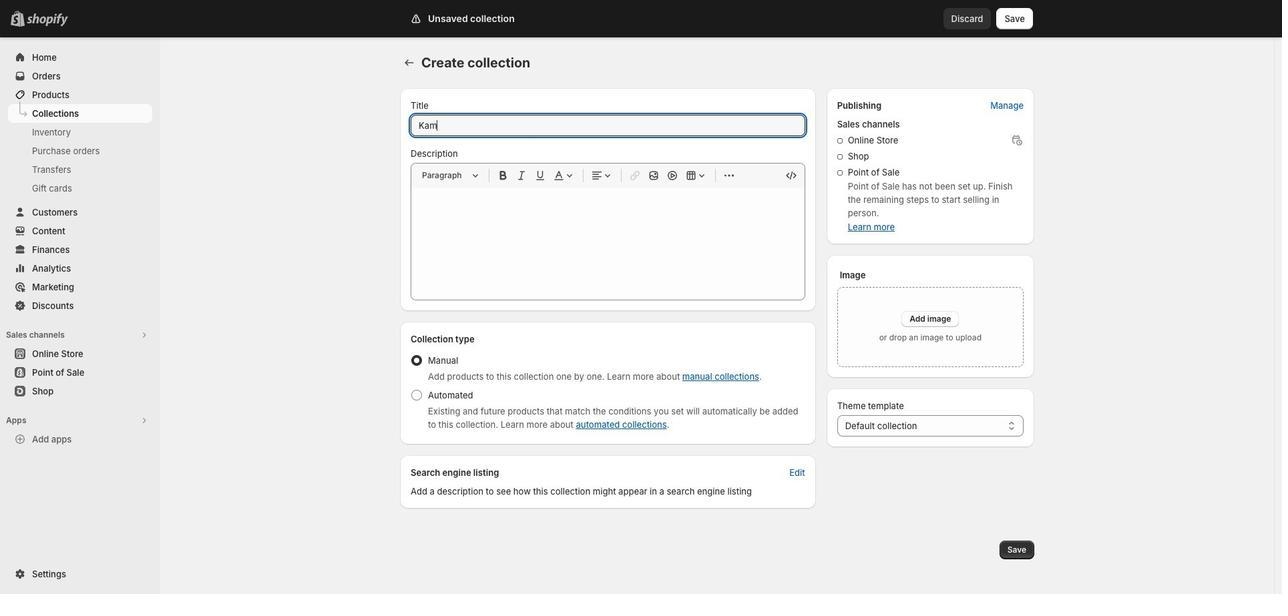 Task type: vqa. For each thing, say whether or not it's contained in the screenshot.
e.g. Summer collection, Under $100, Staff picks Text Box
yes



Task type: locate. For each thing, give the bounding box(es) containing it.
shopify image
[[29, 13, 71, 27]]

e.g. Summer collection, Under $100, Staff picks text field
[[411, 115, 805, 136]]



